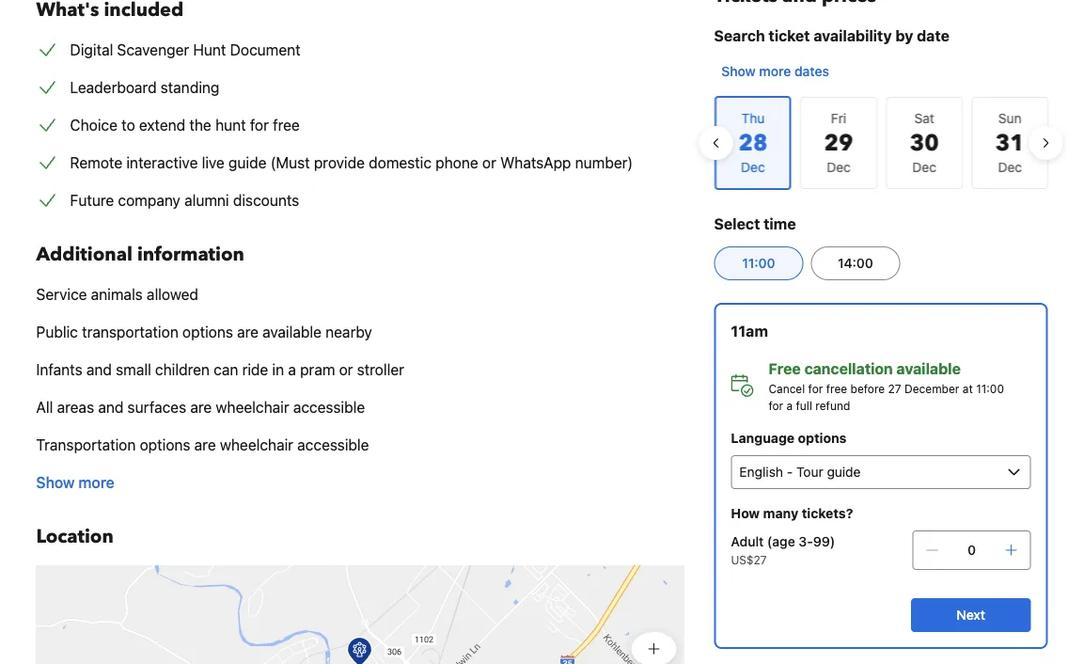 Task type: describe. For each thing, give the bounding box(es) containing it.
standing
[[161, 79, 220, 96]]

30
[[910, 127, 939, 158]]

service
[[36, 285, 87, 303]]

11:00 inside free cancellation available cancel for free before 27 december at 11:00 for a full refund
[[977, 382, 1005, 395]]

0 vertical spatial free
[[273, 116, 300, 134]]

(age
[[768, 534, 796, 549]]

31
[[995, 127, 1025, 158]]

additional
[[36, 242, 133, 268]]

show more dates
[[722, 63, 830, 79]]

choice
[[70, 116, 118, 134]]

0
[[968, 542, 976, 558]]

phone
[[436, 154, 479, 172]]

dec for 29
[[827, 159, 851, 175]]

discounts
[[233, 191, 299, 209]]

1 vertical spatial or
[[339, 361, 353, 379]]

show more dates button
[[714, 55, 837, 88]]

remote interactive live guide (must provide domestic phone or whatsapp number)
[[70, 154, 633, 172]]

2 vertical spatial are
[[194, 436, 216, 454]]

children
[[155, 361, 210, 379]]

refund
[[816, 399, 851, 412]]

interactive
[[126, 154, 198, 172]]

dates
[[795, 63, 830, 79]]

leaderboard standing
[[70, 79, 220, 96]]

transportation
[[82, 323, 179, 341]]

nearby
[[326, 323, 372, 341]]

options for language options
[[798, 430, 847, 446]]

transportation
[[36, 436, 136, 454]]

next button
[[911, 598, 1031, 632]]

sun
[[998, 111, 1022, 126]]

more for show more dates
[[759, 63, 791, 79]]

allowed
[[147, 285, 198, 303]]

animals
[[91, 285, 143, 303]]

ride
[[242, 361, 268, 379]]

0 vertical spatial wheelchair
[[216, 398, 289, 416]]

additional information
[[36, 242, 244, 268]]

0 horizontal spatial a
[[288, 361, 296, 379]]

infants
[[36, 361, 82, 379]]

choice to extend the hunt for free
[[70, 116, 300, 134]]

next
[[957, 607, 986, 623]]

select
[[714, 215, 760, 233]]

available inside free cancellation available cancel for free before 27 december at 11:00 for a full refund
[[897, 360, 961, 378]]

1 vertical spatial and
[[98, 398, 124, 416]]

27
[[889, 382, 902, 395]]

small
[[116, 361, 151, 379]]

1 vertical spatial are
[[190, 398, 212, 416]]

0 vertical spatial available
[[263, 323, 322, 341]]

digital scavenger hunt document
[[70, 41, 301, 59]]

document
[[230, 41, 301, 59]]

company
[[118, 191, 181, 209]]

december
[[905, 382, 960, 395]]

provide
[[314, 154, 365, 172]]

remote
[[70, 154, 122, 172]]

(must
[[271, 154, 310, 172]]

availability
[[814, 27, 892, 45]]

at
[[963, 382, 973, 395]]

date
[[917, 27, 950, 45]]

show for show more
[[36, 474, 75, 491]]

more for show more
[[79, 474, 114, 491]]

infants and small children can ride in a pram or stroller
[[36, 361, 404, 379]]

to
[[122, 116, 135, 134]]

3-
[[799, 534, 813, 549]]

0 vertical spatial 11:00
[[742, 255, 776, 271]]

extend
[[139, 116, 186, 134]]

transportation options are wheelchair accessible
[[36, 436, 369, 454]]

11am
[[731, 322, 768, 340]]

1 vertical spatial wheelchair
[[220, 436, 294, 454]]

before
[[851, 382, 885, 395]]

many
[[763, 506, 799, 521]]

free cancellation available cancel for free before 27 december at 11:00 for a full refund
[[769, 360, 1005, 412]]

alumni
[[184, 191, 229, 209]]

select time
[[714, 215, 796, 233]]

0 vertical spatial for
[[250, 116, 269, 134]]

sun 31 dec
[[995, 111, 1025, 175]]

future company alumni discounts
[[70, 191, 299, 209]]

free inside free cancellation available cancel for free before 27 december at 11:00 for a full refund
[[827, 382, 848, 395]]

sat 30 dec
[[910, 111, 939, 175]]

map region
[[0, 515, 688, 664]]

cancellation
[[805, 360, 893, 378]]

language options
[[731, 430, 847, 446]]

ticket
[[769, 27, 810, 45]]

leaderboard
[[70, 79, 157, 96]]

show more
[[36, 474, 114, 491]]

99)
[[813, 534, 835, 549]]

full
[[796, 399, 813, 412]]

cancel
[[769, 382, 805, 395]]

sat
[[914, 111, 934, 126]]

us$27
[[731, 553, 767, 566]]

public
[[36, 323, 78, 341]]



Task type: vqa. For each thing, say whether or not it's contained in the screenshot.
the rightmost the time
no



Task type: locate. For each thing, give the bounding box(es) containing it.
1 horizontal spatial a
[[787, 399, 793, 412]]

hunt
[[215, 116, 246, 134]]

1 horizontal spatial dec
[[912, 159, 936, 175]]

adult
[[731, 534, 764, 549]]

and right the areas
[[98, 398, 124, 416]]

whatsapp
[[500, 154, 571, 172]]

1 horizontal spatial free
[[827, 382, 848, 395]]

1 vertical spatial a
[[787, 399, 793, 412]]

and left 'small'
[[86, 361, 112, 379]]

fri 29 dec
[[824, 111, 853, 175]]

all
[[36, 398, 53, 416]]

options down the surfaces
[[140, 436, 191, 454]]

are
[[237, 323, 259, 341], [190, 398, 212, 416], [194, 436, 216, 454]]

0 vertical spatial show
[[722, 63, 756, 79]]

options up infants and small children can ride in a pram or stroller
[[183, 323, 233, 341]]

1 vertical spatial 11:00
[[977, 382, 1005, 395]]

show down transportation
[[36, 474, 75, 491]]

11:00
[[742, 255, 776, 271], [977, 382, 1005, 395]]

pram
[[300, 361, 335, 379]]

region
[[699, 88, 1063, 198]]

show inside "button"
[[722, 63, 756, 79]]

search ticket availability by date
[[714, 27, 950, 45]]

public transportation options are available nearby
[[36, 323, 372, 341]]

how many tickets?
[[731, 506, 854, 521]]

1 horizontal spatial 11:00
[[977, 382, 1005, 395]]

or right phone
[[482, 154, 497, 172]]

future
[[70, 191, 114, 209]]

options down refund
[[798, 430, 847, 446]]

the
[[189, 116, 212, 134]]

hunt
[[193, 41, 226, 59]]

stroller
[[357, 361, 404, 379]]

14:00
[[838, 255, 874, 271]]

for right 'hunt'
[[250, 116, 269, 134]]

dec inside sat 30 dec
[[912, 159, 936, 175]]

domestic
[[369, 154, 432, 172]]

dec down 30
[[912, 159, 936, 175]]

2 horizontal spatial dec
[[998, 159, 1022, 175]]

29
[[824, 127, 853, 158]]

more inside button
[[79, 474, 114, 491]]

can
[[214, 361, 238, 379]]

information
[[137, 242, 244, 268]]

wheelchair
[[216, 398, 289, 416], [220, 436, 294, 454]]

available up 'december'
[[897, 360, 961, 378]]

0 horizontal spatial available
[[263, 323, 322, 341]]

and
[[86, 361, 112, 379], [98, 398, 124, 416]]

0 horizontal spatial or
[[339, 361, 353, 379]]

dec for 30
[[912, 159, 936, 175]]

1 horizontal spatial or
[[482, 154, 497, 172]]

0 vertical spatial accessible
[[293, 398, 365, 416]]

0 horizontal spatial for
[[250, 116, 269, 134]]

more down transportation
[[79, 474, 114, 491]]

dec for 31
[[998, 159, 1022, 175]]

for
[[250, 116, 269, 134], [809, 382, 823, 395], [769, 399, 784, 412]]

accessible
[[293, 398, 365, 416], [297, 436, 369, 454]]

adult (age 3-99) us$27
[[731, 534, 835, 566]]

areas
[[57, 398, 94, 416]]

0 horizontal spatial free
[[273, 116, 300, 134]]

more
[[759, 63, 791, 79], [79, 474, 114, 491]]

free
[[769, 360, 801, 378]]

1 horizontal spatial more
[[759, 63, 791, 79]]

1 vertical spatial show
[[36, 474, 75, 491]]

1 dec from the left
[[827, 159, 851, 175]]

tickets?
[[802, 506, 854, 521]]

search
[[714, 27, 765, 45]]

1 vertical spatial free
[[827, 382, 848, 395]]

a right "in"
[[288, 361, 296, 379]]

11:00 down select time
[[742, 255, 776, 271]]

1 vertical spatial more
[[79, 474, 114, 491]]

0 vertical spatial or
[[482, 154, 497, 172]]

more inside "button"
[[759, 63, 791, 79]]

1 horizontal spatial for
[[769, 399, 784, 412]]

3 dec from the left
[[998, 159, 1022, 175]]

scavenger
[[117, 41, 189, 59]]

2 dec from the left
[[912, 159, 936, 175]]

dec
[[827, 159, 851, 175], [912, 159, 936, 175], [998, 159, 1022, 175]]

guide
[[229, 154, 267, 172]]

0 horizontal spatial more
[[79, 474, 114, 491]]

more left dates
[[759, 63, 791, 79]]

0 vertical spatial a
[[288, 361, 296, 379]]

1 vertical spatial accessible
[[297, 436, 369, 454]]

dec down 31
[[998, 159, 1022, 175]]

or
[[482, 154, 497, 172], [339, 361, 353, 379]]

1 vertical spatial available
[[897, 360, 961, 378]]

are up ride
[[237, 323, 259, 341]]

free up (must at the left top of the page
[[273, 116, 300, 134]]

all areas and surfaces are wheelchair accessible
[[36, 398, 365, 416]]

available up "in"
[[263, 323, 322, 341]]

wheelchair down 'all areas and surfaces are wheelchair accessible'
[[220, 436, 294, 454]]

dec inside sun 31 dec
[[998, 159, 1022, 175]]

dec down the 29 on the top
[[827, 159, 851, 175]]

free
[[273, 116, 300, 134], [827, 382, 848, 395]]

service animals allowed
[[36, 285, 198, 303]]

0 vertical spatial and
[[86, 361, 112, 379]]

how
[[731, 506, 760, 521]]

2 horizontal spatial for
[[809, 382, 823, 395]]

show for show more dates
[[722, 63, 756, 79]]

number)
[[575, 154, 633, 172]]

dec inside fri 29 dec
[[827, 159, 851, 175]]

0 horizontal spatial show
[[36, 474, 75, 491]]

show down search
[[722, 63, 756, 79]]

a
[[288, 361, 296, 379], [787, 399, 793, 412]]

live
[[202, 154, 225, 172]]

location
[[36, 524, 114, 550]]

surfaces
[[127, 398, 186, 416]]

0 vertical spatial more
[[759, 63, 791, 79]]

show inside button
[[36, 474, 75, 491]]

language
[[731, 430, 795, 446]]

wheelchair down ride
[[216, 398, 289, 416]]

0 horizontal spatial 11:00
[[742, 255, 776, 271]]

a left full
[[787, 399, 793, 412]]

2 vertical spatial for
[[769, 399, 784, 412]]

are down 'all areas and surfaces are wheelchair accessible'
[[194, 436, 216, 454]]

available
[[263, 323, 322, 341], [897, 360, 961, 378]]

digital
[[70, 41, 113, 59]]

show more button
[[36, 471, 114, 494]]

free up refund
[[827, 382, 848, 395]]

1 vertical spatial for
[[809, 382, 823, 395]]

1 horizontal spatial show
[[722, 63, 756, 79]]

by
[[896, 27, 914, 45]]

11:00 right at
[[977, 382, 1005, 395]]

0 horizontal spatial dec
[[827, 159, 851, 175]]

1 horizontal spatial available
[[897, 360, 961, 378]]

or right pram
[[339, 361, 353, 379]]

region containing 29
[[699, 88, 1063, 198]]

show
[[722, 63, 756, 79], [36, 474, 75, 491]]

options
[[183, 323, 233, 341], [798, 430, 847, 446], [140, 436, 191, 454]]

a inside free cancellation available cancel for free before 27 december at 11:00 for a full refund
[[787, 399, 793, 412]]

in
[[272, 361, 284, 379]]

for down 'cancel' on the bottom right
[[769, 399, 784, 412]]

options for transportation options are wheelchair accessible
[[140, 436, 191, 454]]

0 vertical spatial are
[[237, 323, 259, 341]]

are up transportation options are wheelchair accessible in the left of the page
[[190, 398, 212, 416]]

for up full
[[809, 382, 823, 395]]



